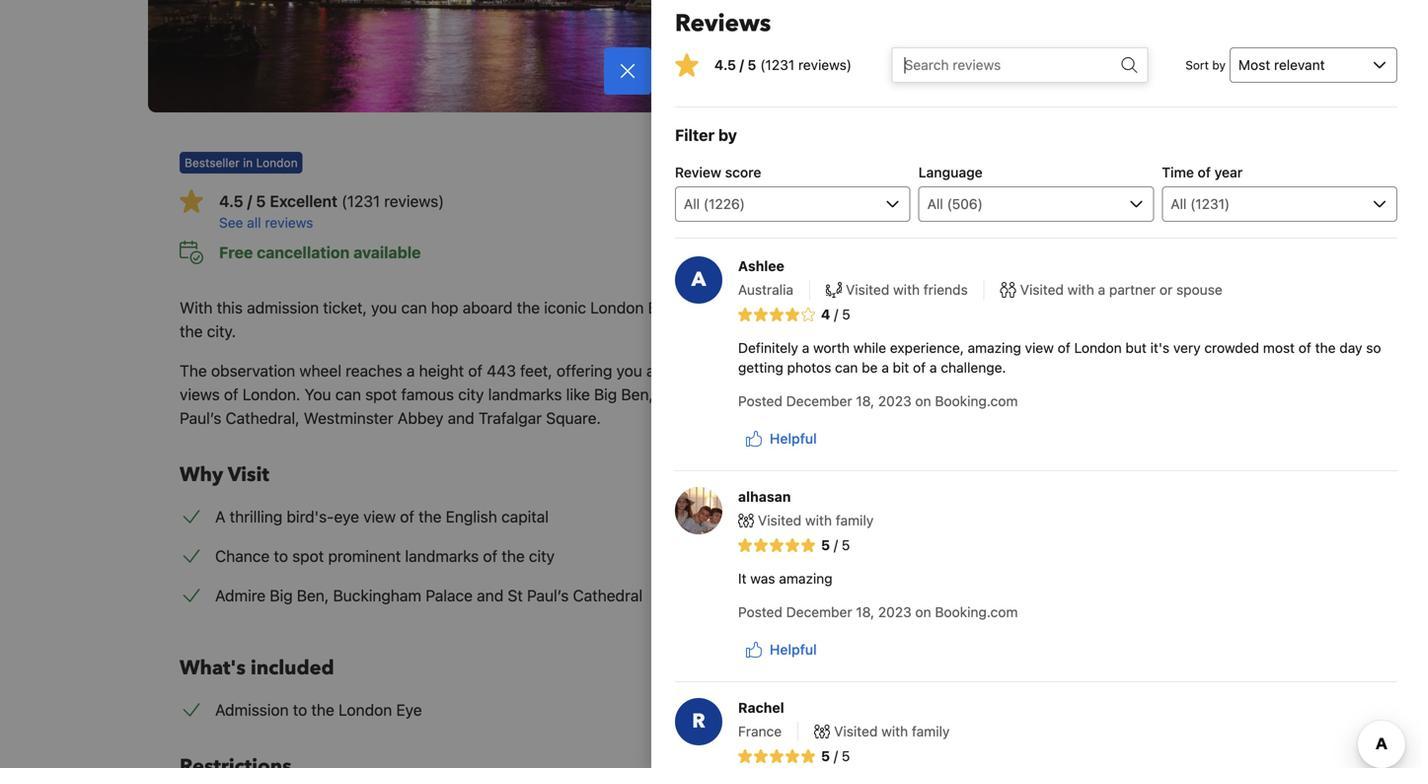 Task type: locate. For each thing, give the bounding box(es) containing it.
filter by
[[675, 126, 737, 145]]

1 horizontal spatial spot
[[365, 385, 397, 404]]

1 vertical spatial you
[[616, 362, 642, 380]]

city down capital
[[529, 547, 555, 566]]

search ticket availability by date
[[891, 190, 1138, 209]]

0 horizontal spatial a
[[215, 508, 225, 527]]

5
[[748, 57, 756, 73], [256, 192, 266, 211], [842, 306, 850, 323], [1012, 400, 1021, 417], [821, 537, 830, 554], [842, 537, 850, 554], [821, 749, 830, 765], [842, 749, 850, 765]]

1 vertical spatial amazing
[[779, 571, 833, 587]]

2 horizontal spatial london
[[1074, 340, 1122, 356]]

eye
[[648, 299, 674, 317], [396, 701, 422, 720]]

1 horizontal spatial eye
[[648, 299, 674, 317]]

2 posted december 18, 2023 on booking.com from the top
[[738, 605, 1018, 621]]

2 horizontal spatial to
[[715, 362, 730, 380]]

2 vertical spatial to
[[293, 701, 307, 720]]

0 vertical spatial london
[[590, 299, 644, 317]]

reviews dialog
[[604, 0, 1421, 769]]

0 vertical spatial amazing
[[968, 340, 1021, 356]]

2 helpful button from the top
[[738, 633, 825, 668]]

on left 4 december 2023 checkbox
[[915, 393, 931, 410]]

with
[[180, 299, 213, 317]]

buckingham down the chance
[[657, 385, 746, 404]]

chance
[[659, 362, 711, 380]]

pm right the 06:15
[[1050, 671, 1071, 687]]

view inside definitely a worth while experience, amazing view of london but it's very crowded most of the day so getting photos can be a bit of a challenge.
[[1025, 340, 1054, 356]]

1 vertical spatial buckingham
[[333, 587, 421, 606]]

0 horizontal spatial paul's
[[180, 409, 221, 428]]

0 horizontal spatial by
[[718, 126, 737, 145]]

feet,
[[520, 362, 552, 380]]

1 horizontal spatial can
[[401, 299, 427, 317]]

1 vertical spatial a
[[215, 508, 225, 527]]

0 vertical spatial 4
[[821, 306, 831, 323]]

family
[[836, 513, 874, 529], [912, 724, 950, 740]]

ashlee element
[[692, 266, 706, 294]]

to down included
[[293, 701, 307, 720]]

london inside with this admission ticket, you can hop aboard the iconic london eye for a 30-minute ride over the city.
[[590, 299, 644, 317]]

4.5 inside 4.5 / 5 excellent (1231 reviews) see all reviews
[[219, 192, 243, 211]]

1 vertical spatial photos
[[787, 360, 831, 376]]

0 horizontal spatial 4
[[821, 306, 831, 323]]

helpful down palace,
[[770, 431, 817, 447]]

and up ticket
[[963, 144, 999, 171]]

1 vertical spatial helpful button
[[738, 633, 825, 668]]

spot down reaches
[[365, 385, 397, 404]]

crowded
[[1205, 340, 1259, 356]]

and inside the observation wheel reaches a height of 443 feet, offering you a chance to savor panoramic views of london. you can spot famous city landmarks like  big ben, buckingham palace, st paul's cathedral, westminster abbey and trafalgar square.
[[448, 409, 474, 428]]

0 vertical spatial by
[[1212, 58, 1226, 72]]

booking.com down challenge. at the top of page
[[935, 393, 1018, 410]]

2 vertical spatial 2023
[[878, 605, 912, 621]]

by left date
[[1082, 190, 1100, 209]]

0 vertical spatial big
[[594, 385, 617, 404]]

posted december 18, 2023 on booking.com down be
[[738, 393, 1018, 410]]

time of year
[[1162, 164, 1243, 181]]

booking.com up the 06:00 pm
[[935, 605, 1018, 621]]

visited for france
[[834, 724, 878, 740]]

1 horizontal spatial and
[[477, 587, 504, 606]]

2 horizontal spatial can
[[835, 360, 858, 376]]

free
[[219, 243, 253, 262]]

you right offering
[[616, 362, 642, 380]]

visited with family down alhasan
[[758, 513, 874, 529]]

18, for worth
[[856, 393, 875, 410]]

0 vertical spatial on
[[915, 393, 931, 410]]

helpful button down palace,
[[738, 421, 825, 457]]

2023 for 5 / 5
[[878, 605, 912, 621]]

a left the chance
[[646, 362, 655, 380]]

3
[[912, 400, 920, 417]]

photos
[[1198, 50, 1243, 66], [787, 360, 831, 376]]

ticket,
[[323, 299, 367, 317]]

1 18, from the top
[[856, 393, 875, 410]]

photos right 10
[[1198, 50, 1243, 66]]

december down it was amazing
[[786, 605, 852, 621]]

grid
[[891, 310, 1242, 602]]

visited up "over"
[[846, 282, 890, 298]]

spot inside the observation wheel reaches a height of 443 feet, offering you a chance to savor panoramic views of london. you can spot famous city landmarks like  big ben, buckingham palace, st paul's cathedral, westminster abbey and trafalgar square.
[[365, 385, 397, 404]]

0 vertical spatial buckingham
[[657, 385, 746, 404]]

1 vertical spatial booking.com
[[935, 605, 1018, 621]]

december up definitely a worth while experience, amazing view of london but it's very crowded most of the day so getting photos can be a bit of a challenge.
[[1005, 277, 1084, 296]]

0 horizontal spatial view
[[363, 508, 396, 527]]

available
[[353, 243, 421, 262]]

visited with family down 06:00
[[834, 724, 950, 740]]

of
[[1198, 164, 1211, 181], [1058, 340, 1071, 356], [1299, 340, 1312, 356], [913, 360, 926, 376], [468, 362, 483, 380], [224, 385, 238, 404], [400, 508, 414, 527], [483, 547, 498, 566]]

2 booking.com from the top
[[935, 605, 1018, 621]]

a left 'thrilling'
[[215, 508, 225, 527]]

review score
[[675, 164, 761, 181]]

capital
[[501, 508, 549, 527]]

st right palace
[[508, 587, 523, 606]]

1 posted from the top
[[738, 393, 783, 410]]

bird's-
[[287, 508, 334, 527]]

visited down alhasan
[[758, 513, 802, 529]]

can for definitely a worth while experience, amazing view of london but it's very crowded most of the day so getting photos can be a bit of a challenge.
[[835, 360, 858, 376]]

prominent
[[328, 547, 401, 566]]

a
[[692, 266, 706, 294], [215, 508, 225, 527]]

amazing up challenge. at the top of page
[[968, 340, 1021, 356]]

paul's
[[180, 409, 221, 428], [527, 587, 569, 606]]

of left year
[[1198, 164, 1211, 181]]

on up 06:00
[[915, 605, 931, 621]]

you right 'ticket,'
[[371, 299, 397, 317]]

france
[[738, 724, 782, 740]]

0 vertical spatial and
[[963, 144, 999, 171]]

can up westminster
[[335, 385, 361, 404]]

Search reviews search field
[[903, 54, 1114, 76]]

1 vertical spatial can
[[835, 360, 858, 376]]

4.5
[[715, 57, 736, 73], [219, 192, 243, 211]]

pm right 06:30
[[1152, 671, 1173, 687]]

0 horizontal spatial 4.5
[[219, 192, 243, 211]]

4
[[821, 306, 831, 323], [962, 400, 971, 417]]

1 horizontal spatial london
[[590, 299, 644, 317]]

iconic
[[544, 299, 586, 317]]

the
[[517, 299, 540, 317], [180, 322, 203, 341], [1315, 340, 1336, 356], [419, 508, 442, 527], [502, 547, 525, 566], [311, 701, 334, 720]]

2 posted from the top
[[738, 605, 783, 621]]

1 vertical spatial 18,
[[856, 605, 875, 621]]

admission
[[215, 701, 289, 720]]

partner
[[1109, 282, 1156, 298]]

amazing inside definitely a worth while experience, amazing view of london but it's very crowded most of the day so getting photos can be a bit of a challenge.
[[968, 340, 1021, 356]]

0 horizontal spatial ben,
[[297, 587, 329, 606]]

reviews
[[265, 215, 313, 231]]

a right 'for' on the top
[[702, 299, 710, 317]]

4 down challenge. at the top of page
[[962, 400, 971, 417]]

1 horizontal spatial reviews)
[[798, 57, 852, 73]]

photos inside definitely a worth while experience, amazing view of london but it's very crowded most of the day so getting photos can be a bit of a challenge.
[[787, 360, 831, 376]]

ben, down prominent
[[297, 587, 329, 606]]

1 horizontal spatial to
[[293, 701, 307, 720]]

visited for australia
[[846, 282, 890, 298]]

posted for definitely a worth while experience, amazing view of london but it's very crowded most of the day so getting photos can be a bit of a challenge.
[[738, 393, 783, 410]]

pm for 06:15 pm
[[1050, 671, 1071, 687]]

close calendar button
[[891, 219, 1004, 255]]

1 vertical spatial reviews)
[[384, 192, 444, 211]]

0 horizontal spatial big
[[270, 587, 293, 606]]

0 vertical spatial reviews)
[[798, 57, 852, 73]]

1 horizontal spatial st
[[806, 385, 821, 404]]

4.5 down 'reviews' at top
[[715, 57, 736, 73]]

1 vertical spatial posted
[[738, 605, 783, 621]]

(1231 right excellent
[[342, 192, 380, 211]]

visited left 06:45
[[834, 724, 878, 740]]

visited for alhasan
[[758, 513, 802, 529]]

with for france
[[882, 724, 908, 740]]

1 horizontal spatial by
[[1082, 190, 1100, 209]]

show all 10 photos
[[1121, 50, 1243, 66]]

1 horizontal spatial photos
[[1198, 50, 1243, 66]]

and right abbey
[[448, 409, 474, 428]]

all right see
[[247, 215, 261, 231]]

1 5 / 5 from the top
[[821, 537, 850, 554]]

by
[[1212, 58, 1226, 72], [718, 126, 737, 145], [1082, 190, 1100, 209]]

a up 'for' on the top
[[692, 266, 706, 294]]

photos down worth
[[787, 360, 831, 376]]

3 December 2023 checkbox
[[891, 389, 941, 428]]

1 horizontal spatial big
[[594, 385, 617, 404]]

year
[[1215, 164, 1243, 181]]

can inside the observation wheel reaches a height of 443 feet, offering you a chance to savor panoramic views of london. you can spot famous city landmarks like  big ben, buckingham palace, st paul's cathedral, westminster abbey and trafalgar square.
[[335, 385, 361, 404]]

1 posted december 18, 2023 on booking.com from the top
[[738, 393, 1018, 410]]

0 vertical spatial family
[[836, 513, 874, 529]]

18, for amazing
[[856, 605, 875, 621]]

with left partner
[[1068, 282, 1094, 298]]

you
[[371, 299, 397, 317], [616, 362, 642, 380]]

of up chance to spot prominent landmarks of the city
[[400, 508, 414, 527]]

to for chance to spot prominent landmarks of the city
[[274, 547, 288, 566]]

december down panoramic
[[786, 393, 852, 410]]

1 horizontal spatial family
[[912, 724, 950, 740]]

posted
[[738, 393, 783, 410], [738, 605, 783, 621]]

helpful for was
[[770, 642, 817, 658]]

0 horizontal spatial you
[[371, 299, 397, 317]]

pm right 06:45
[[949, 714, 970, 730]]

pm
[[949, 671, 970, 687], [1050, 671, 1071, 687], [1152, 671, 1173, 687], [949, 714, 970, 730]]

aboard
[[463, 299, 513, 317]]

paul's left cathedral
[[527, 587, 569, 606]]

see
[[219, 215, 243, 231]]

0 horizontal spatial buckingham
[[333, 587, 421, 606]]

but
[[1126, 340, 1147, 356]]

2 on from the top
[[915, 605, 931, 621]]

06:15
[[1009, 671, 1046, 687]]

1 helpful button from the top
[[738, 421, 825, 457]]

2 18, from the top
[[856, 605, 875, 621]]

1 vertical spatial by
[[718, 126, 737, 145]]

0 vertical spatial booking.com
[[935, 393, 1018, 410]]

a up panoramic
[[802, 340, 810, 356]]

4 inside 4 december 2023 checkbox
[[962, 400, 971, 417]]

december
[[1005, 277, 1084, 296], [786, 393, 852, 410], [786, 605, 852, 621]]

with up it was amazing
[[805, 513, 832, 529]]

landmarks
[[488, 385, 562, 404], [405, 547, 479, 566]]

0 horizontal spatial reviews)
[[384, 192, 444, 211]]

on
[[915, 393, 931, 410], [915, 605, 931, 621]]

1 vertical spatial visited with family
[[834, 724, 950, 740]]

2023 for 4 / 5
[[878, 393, 912, 410]]

1 horizontal spatial city
[[529, 547, 555, 566]]

a inside reviews dialog
[[692, 266, 706, 294]]

0 vertical spatial all
[[1161, 50, 1176, 66]]

a thrilling bird's-eye view of the english capital
[[215, 508, 549, 527]]

ben, right like
[[621, 385, 653, 404]]

day
[[1340, 340, 1363, 356]]

why visit
[[180, 462, 269, 489]]

0 vertical spatial 4.5
[[715, 57, 736, 73]]

reviews
[[675, 7, 771, 40]]

15 December 2023 checkbox
[[1141, 432, 1192, 472]]

06:30 pm
[[1109, 671, 1173, 687]]

spot down bird's-
[[292, 547, 324, 566]]

chance to spot prominent landmarks of the city
[[215, 547, 555, 566]]

st down panoramic
[[806, 385, 821, 404]]

with down 06:00
[[882, 724, 908, 740]]

helpful up the rachel
[[770, 642, 817, 658]]

12 December 2023 checkbox
[[991, 432, 1041, 472]]

helpful button up the rachel
[[738, 633, 825, 668]]

helpful for a
[[770, 431, 817, 447]]

all
[[1161, 50, 1176, 66], [247, 215, 261, 231]]

4 up worth
[[821, 306, 831, 323]]

review
[[675, 164, 722, 181]]

0 vertical spatial a
[[692, 266, 706, 294]]

1 horizontal spatial a
[[692, 266, 706, 294]]

by right filter
[[718, 126, 737, 145]]

big right admire
[[270, 587, 293, 606]]

4 inside reviews dialog
[[821, 306, 831, 323]]

westminster
[[304, 409, 394, 428]]

with for alhasan
[[805, 513, 832, 529]]

1 horizontal spatial 4
[[962, 400, 971, 417]]

0 vertical spatial eye
[[648, 299, 674, 317]]

0 vertical spatial view
[[1025, 340, 1054, 356]]

2023 up 06:00
[[878, 605, 912, 621]]

paul's down views
[[180, 409, 221, 428]]

with this admission ticket, you can hop aboard the iconic london eye for a 30-minute ride over the city.
[[180, 299, 856, 341]]

1 horizontal spatial amazing
[[968, 340, 1021, 356]]

2 December 2023 checkbox
[[1192, 345, 1242, 385]]

alhasan
[[738, 489, 791, 505]]

a for a
[[692, 266, 706, 294]]

11 December 2023 checkbox
[[941, 432, 991, 472]]

0 vertical spatial spot
[[365, 385, 397, 404]]

1 vertical spatial and
[[448, 409, 474, 428]]

view right eye
[[363, 508, 396, 527]]

a down experience,
[[930, 360, 937, 376]]

all left 10
[[1161, 50, 1176, 66]]

1 horizontal spatial all
[[1161, 50, 1176, 66]]

rachel element
[[692, 709, 705, 736]]

1 vertical spatial london
[[1074, 340, 1122, 356]]

2 vertical spatial december
[[786, 605, 852, 621]]

1 vertical spatial ben,
[[297, 587, 329, 606]]

with for australia
[[893, 282, 920, 298]]

0 horizontal spatial and
[[448, 409, 474, 428]]

1 vertical spatial posted december 18, 2023 on booking.com
[[738, 605, 1018, 621]]

4.5 for excellent
[[219, 192, 243, 211]]

4.5 inside reviews dialog
[[715, 57, 736, 73]]

4.5 up see
[[219, 192, 243, 211]]

10 December 2023 checkbox
[[891, 432, 941, 472]]

1 booking.com from the top
[[935, 393, 1018, 410]]

0 vertical spatial december
[[1005, 277, 1084, 296]]

2023 left or
[[1088, 277, 1128, 296]]

can left be
[[835, 360, 858, 376]]

posted down savor
[[738, 393, 783, 410]]

5 inside 4.5 / 5 excellent (1231 reviews) see all reviews
[[256, 192, 266, 211]]

spot
[[365, 385, 397, 404], [292, 547, 324, 566]]

1 horizontal spatial paul's
[[527, 587, 569, 606]]

1 horizontal spatial buckingham
[[657, 385, 746, 404]]

1 vertical spatial family
[[912, 724, 950, 740]]

4.5 / 5 excellent (1231 reviews) see all reviews
[[219, 192, 444, 231]]

5 / 5
[[821, 537, 850, 554], [821, 749, 850, 765]]

pm right 06:00
[[949, 671, 970, 687]]

13 December 2023 checkbox
[[1041, 432, 1091, 472]]

and right palace
[[477, 587, 504, 606]]

16 December 2023 checkbox
[[1192, 432, 1242, 472]]

pm for 06:45 pm
[[949, 714, 970, 730]]

with
[[893, 282, 920, 298], [1068, 282, 1094, 298], [805, 513, 832, 529], [882, 724, 908, 740]]

5 / 5 for alhasan
[[821, 537, 850, 554]]

helpful button
[[738, 421, 825, 457], [738, 633, 825, 668]]

view up 5 december 2023 option
[[1025, 340, 1054, 356]]

on for amazing
[[915, 605, 931, 621]]

height
[[419, 362, 464, 380]]

0 horizontal spatial spot
[[292, 547, 324, 566]]

0 vertical spatial helpful button
[[738, 421, 825, 457]]

2023 left 3
[[878, 393, 912, 410]]

0 horizontal spatial city
[[458, 385, 484, 404]]

to right the chance
[[274, 547, 288, 566]]

0 vertical spatial helpful
[[770, 431, 817, 447]]

0 vertical spatial visited with family
[[758, 513, 874, 529]]

landmarks down feet,
[[488, 385, 562, 404]]

amazing right was
[[779, 571, 833, 587]]

1 vertical spatial on
[[915, 605, 931, 621]]

a for a thrilling bird's-eye view of the english capital
[[215, 508, 225, 527]]

ben,
[[621, 385, 653, 404], [297, 587, 329, 606]]

0 vertical spatial (1231
[[760, 57, 795, 73]]

posted december 18, 2023 on booking.com up 06:00
[[738, 605, 1018, 621]]

0 horizontal spatial landmarks
[[405, 547, 479, 566]]

4 for 4
[[962, 400, 971, 417]]

1 December 2023 checkbox
[[1141, 345, 1192, 385]]

to left savor
[[715, 362, 730, 380]]

by right sort
[[1212, 58, 1226, 72]]

06:45 pm
[[906, 714, 970, 730]]

the left english
[[419, 508, 442, 527]]

can inside definitely a worth while experience, amazing view of london but it's very crowded most of the day so getting photos can be a bit of a challenge.
[[835, 360, 858, 376]]

on for worth
[[915, 393, 931, 410]]

of right views
[[224, 385, 238, 404]]

and
[[963, 144, 999, 171], [448, 409, 474, 428], [477, 587, 504, 606]]

0 vertical spatial st
[[806, 385, 821, 404]]

r
[[692, 709, 705, 736]]

can left 'hop'
[[401, 299, 427, 317]]

1 on from the top
[[915, 393, 931, 410]]

1 vertical spatial 5 / 5
[[821, 749, 850, 765]]

1 vertical spatial (1231
[[342, 192, 380, 211]]

2 vertical spatial and
[[477, 587, 504, 606]]

2 vertical spatial can
[[335, 385, 361, 404]]

06:00
[[906, 671, 946, 687]]

/ for alhasan
[[834, 537, 838, 554]]

1 horizontal spatial you
[[616, 362, 642, 380]]

2 horizontal spatial by
[[1212, 58, 1226, 72]]

0 horizontal spatial st
[[508, 587, 523, 606]]

buckingham down chance to spot prominent landmarks of the city
[[333, 587, 421, 606]]

4 / 5
[[821, 306, 850, 323]]

view
[[1025, 340, 1054, 356], [363, 508, 396, 527]]

with left friends
[[893, 282, 920, 298]]

1 vertical spatial big
[[270, 587, 293, 606]]

why
[[180, 462, 223, 489]]

language
[[919, 164, 983, 181]]

was
[[750, 571, 775, 587]]

square.
[[546, 409, 601, 428]]

0 horizontal spatial all
[[247, 215, 261, 231]]

city down 'height'
[[458, 385, 484, 404]]

2 5 / 5 from the top
[[821, 749, 850, 765]]

ride
[[794, 299, 821, 317]]

posted down was
[[738, 605, 783, 621]]

paul's inside the observation wheel reaches a height of 443 feet, offering you a chance to savor panoramic views of london. you can spot famous city landmarks like  big ben, buckingham palace, st paul's cathedral, westminster abbey and trafalgar square.
[[180, 409, 221, 428]]

06:45
[[906, 714, 946, 730]]

sort
[[1186, 58, 1209, 72]]

posted december 18, 2023 on booking.com for amazing
[[738, 605, 1018, 621]]

0 horizontal spatial london
[[339, 701, 392, 720]]

admire
[[215, 587, 266, 606]]

2 helpful from the top
[[770, 642, 817, 658]]

grid containing 3
[[891, 310, 1242, 602]]

the left day
[[1315, 340, 1336, 356]]

1 helpful from the top
[[770, 431, 817, 447]]

landmarks up palace
[[405, 547, 479, 566]]

0 vertical spatial ben,
[[621, 385, 653, 404]]

big right like
[[594, 385, 617, 404]]

sort by
[[1186, 58, 1226, 72]]

(1231 down 'reviews' at top
[[760, 57, 795, 73]]

st inside the observation wheel reaches a height of 443 feet, offering you a chance to savor panoramic views of london. you can spot famous city landmarks like  big ben, buckingham palace, st paul's cathedral, westminster abbey and trafalgar square.
[[806, 385, 821, 404]]



Task type: vqa. For each thing, say whether or not it's contained in the screenshot.
Beds related to Queen
no



Task type: describe. For each thing, give the bounding box(es) containing it.
2 vertical spatial london
[[339, 701, 392, 720]]

visit
[[228, 462, 269, 489]]

landmarks inside the observation wheel reaches a height of 443 feet, offering you a chance to savor panoramic views of london. you can spot famous city landmarks like  big ben, buckingham palace, st paul's cathedral, westminster abbey and trafalgar square.
[[488, 385, 562, 404]]

family for alhasan
[[836, 513, 874, 529]]

a right be
[[882, 360, 889, 376]]

the down capital
[[502, 547, 525, 566]]

the observation wheel reaches a height of 443 feet, offering you a chance to savor panoramic views of london. you can spot famous city landmarks like  big ben, buckingham palace, st paul's cathedral, westminster abbey and trafalgar square.
[[180, 362, 852, 428]]

booking.com for worth
[[935, 393, 1018, 410]]

the left 'iconic'
[[517, 299, 540, 317]]

friends
[[924, 282, 968, 298]]

reviews) inside 4.5 / 5 excellent (1231 reviews) see all reviews
[[384, 192, 444, 211]]

a left partner
[[1098, 282, 1106, 298]]

eye
[[334, 508, 359, 527]]

4 December 2023 checkbox
[[941, 389, 991, 428]]

panoramic
[[777, 362, 852, 380]]

visited with a partner or spouse
[[1020, 282, 1223, 298]]

1 vertical spatial paul's
[[527, 587, 569, 606]]

spouse
[[1177, 282, 1223, 298]]

you inside with this admission ticket, you can hop aboard the iconic london eye for a 30-minute ride over the city.
[[371, 299, 397, 317]]

family for france
[[912, 724, 950, 740]]

30-
[[714, 299, 741, 317]]

4.5 / 5 (1231 reviews)
[[715, 57, 852, 73]]

reaches
[[346, 362, 402, 380]]

it was amazing
[[738, 571, 833, 587]]

close calendar
[[899, 228, 996, 245]]

tickets
[[891, 144, 958, 171]]

visited with family for france
[[834, 724, 950, 740]]

ticket
[[948, 190, 992, 209]]

big inside the observation wheel reaches a height of 443 feet, offering you a chance to savor panoramic views of london. you can spot famous city landmarks like  big ben, buckingham palace, st paul's cathedral, westminster abbey and trafalgar square.
[[594, 385, 617, 404]]

4.5 for (1231
[[715, 57, 736, 73]]

a up famous
[[407, 362, 415, 380]]

bit
[[893, 360, 909, 376]]

this
[[217, 299, 243, 317]]

you
[[305, 385, 331, 404]]

worth
[[813, 340, 850, 356]]

minute
[[741, 299, 790, 317]]

eye inside with this admission ticket, you can hop aboard the iconic london eye for a 30-minute ride over the city.
[[648, 299, 674, 317]]

city inside the observation wheel reaches a height of 443 feet, offering you a chance to savor panoramic views of london. you can spot famous city landmarks like  big ben, buckingham palace, st paul's cathedral, westminster abbey and trafalgar square.
[[458, 385, 484, 404]]

of left 443
[[468, 362, 483, 380]]

admission to the london eye
[[215, 701, 422, 720]]

by for sort by
[[1212, 58, 1226, 72]]

(1231 inside reviews dialog
[[760, 57, 795, 73]]

city.
[[207, 322, 236, 341]]

filter
[[675, 126, 715, 145]]

10
[[1179, 50, 1194, 66]]

challenge.
[[941, 360, 1006, 376]]

you inside the observation wheel reaches a height of 443 feet, offering you a chance to savor panoramic views of london. you can spot famous city landmarks like  big ben, buckingham palace, st paul's cathedral, westminster abbey and trafalgar square.
[[616, 362, 642, 380]]

1 vertical spatial city
[[529, 547, 555, 566]]

pm for 06:30 pm
[[1152, 671, 1173, 687]]

december 2023
[[1005, 277, 1128, 296]]

/ for ashlee
[[834, 306, 838, 323]]

london inside definitely a worth while experience, amazing view of london but it's very crowded most of the day so getting photos can be a bit of a challenge.
[[1074, 340, 1122, 356]]

english
[[446, 508, 497, 527]]

excellent
[[270, 192, 338, 211]]

5 inside option
[[1012, 400, 1021, 417]]

for
[[678, 299, 698, 317]]

06:30
[[1109, 671, 1149, 687]]

be
[[862, 360, 878, 376]]

posted for it was amazing
[[738, 605, 783, 621]]

score
[[725, 164, 761, 181]]

visited with friends
[[846, 282, 968, 298]]

experience,
[[890, 340, 964, 356]]

booking.com for amazing
[[935, 605, 1018, 621]]

14 December 2023 checkbox
[[1091, 432, 1141, 472]]

all inside 4.5 / 5 excellent (1231 reviews) see all reviews
[[247, 215, 261, 231]]

availability
[[996, 190, 1078, 209]]

of right bit
[[913, 360, 926, 376]]

4 for 4 / 5
[[821, 306, 831, 323]]

cathedral,
[[226, 409, 300, 428]]

/ for rachel
[[834, 749, 838, 765]]

0 horizontal spatial amazing
[[779, 571, 833, 587]]

to for admission to the london eye
[[293, 701, 307, 720]]

calendar
[[939, 228, 996, 245]]

wheel
[[299, 362, 341, 380]]

visited with family for alhasan
[[758, 513, 874, 529]]

of right most
[[1299, 340, 1312, 356]]

chance
[[215, 547, 270, 566]]

date
[[1104, 190, 1138, 209]]

definitely
[[738, 340, 798, 356]]

rachel
[[738, 700, 784, 717]]

443
[[487, 362, 516, 380]]

close
[[899, 228, 936, 245]]

1 vertical spatial view
[[363, 508, 396, 527]]

getting
[[738, 360, 783, 376]]

australia
[[738, 282, 794, 298]]

show
[[1121, 50, 1157, 66]]

pm for 06:00 pm
[[949, 671, 970, 687]]

offering
[[557, 362, 612, 380]]

what's included
[[180, 655, 334, 683]]

1 vertical spatial spot
[[292, 547, 324, 566]]

buckingham inside the observation wheel reaches a height of 443 feet, offering you a chance to savor panoramic views of london. you can spot famous city landmarks like  big ben, buckingham palace, st paul's cathedral, westminster abbey and trafalgar square.
[[657, 385, 746, 404]]

can for the observation wheel reaches a height of 443 feet, offering you a chance to savor panoramic views of london. you can spot famous city landmarks like  big ben, buckingham palace, st paul's cathedral, westminster abbey and trafalgar square.
[[335, 385, 361, 404]]

2 vertical spatial by
[[1082, 190, 1100, 209]]

free cancellation available
[[219, 243, 421, 262]]

of down english
[[483, 547, 498, 566]]

(1231 inside 4.5 / 5 excellent (1231 reviews) see all reviews
[[342, 192, 380, 211]]

0 vertical spatial photos
[[1198, 50, 1243, 66]]

0 vertical spatial 2023
[[1088, 277, 1128, 296]]

while
[[854, 340, 886, 356]]

like
[[566, 385, 590, 404]]

by for filter by
[[718, 126, 737, 145]]

it
[[738, 571, 747, 587]]

included
[[251, 655, 334, 683]]

of down december 2023
[[1058, 340, 1071, 356]]

helpful button for was
[[738, 633, 825, 668]]

most
[[1263, 340, 1295, 356]]

the inside definitely a worth while experience, amazing view of london but it's very crowded most of the day so getting photos can be a bit of a challenge.
[[1315, 340, 1336, 356]]

1 vertical spatial st
[[508, 587, 523, 606]]

reviews) inside reviews dialog
[[798, 57, 852, 73]]

the down with
[[180, 322, 203, 341]]

over
[[825, 299, 856, 317]]

1 vertical spatial landmarks
[[405, 547, 479, 566]]

tickets and prices
[[891, 144, 1062, 171]]

ben, inside the observation wheel reaches a height of 443 feet, offering you a chance to savor panoramic views of london. you can spot famous city landmarks like  big ben, buckingham palace, st paul's cathedral, westminster abbey and trafalgar square.
[[621, 385, 653, 404]]

december for 5 / 5
[[786, 605, 852, 621]]

palace,
[[750, 385, 802, 404]]

abbey
[[398, 409, 444, 428]]

5 December 2023 checkbox
[[991, 389, 1041, 428]]

posted december 18, 2023 on booking.com for worth
[[738, 393, 1018, 410]]

1 vertical spatial eye
[[396, 701, 422, 720]]

the down included
[[311, 701, 334, 720]]

definitely a worth while experience, amazing view of london but it's very crowded most of the day so getting photos can be a bit of a challenge.
[[738, 340, 1381, 376]]

prices
[[1004, 144, 1062, 171]]

cancellation
[[257, 243, 350, 262]]

a inside with this admission ticket, you can hop aboard the iconic london eye for a 30-minute ride over the city.
[[702, 299, 710, 317]]

time
[[1162, 164, 1194, 181]]

to inside the observation wheel reaches a height of 443 feet, offering you a chance to savor panoramic views of london. you can spot famous city landmarks like  big ben, buckingham palace, st paul's cathedral, westminster abbey and trafalgar square.
[[715, 362, 730, 380]]

famous
[[401, 385, 454, 404]]

the
[[180, 362, 207, 380]]

hop
[[431, 299, 458, 317]]

it's
[[1151, 340, 1170, 356]]

/ inside 4.5 / 5 excellent (1231 reviews) see all reviews
[[247, 192, 252, 211]]

december for 4 / 5
[[786, 393, 852, 410]]

5 / 5 for rachel
[[821, 749, 850, 765]]

2 horizontal spatial and
[[963, 144, 999, 171]]

savor
[[734, 362, 772, 380]]

can inside with this admission ticket, you can hop aboard the iconic london eye for a 30-minute ride over the city.
[[401, 299, 427, 317]]

06:15 pm
[[1009, 671, 1071, 687]]

helpful button for a
[[738, 421, 825, 457]]

very
[[1173, 340, 1201, 356]]

see all reviews button
[[219, 213, 860, 233]]

palace
[[426, 587, 473, 606]]

visited up definitely a worth while experience, amazing view of london but it's very crowded most of the day so getting photos can be a bit of a challenge.
[[1020, 282, 1064, 298]]



